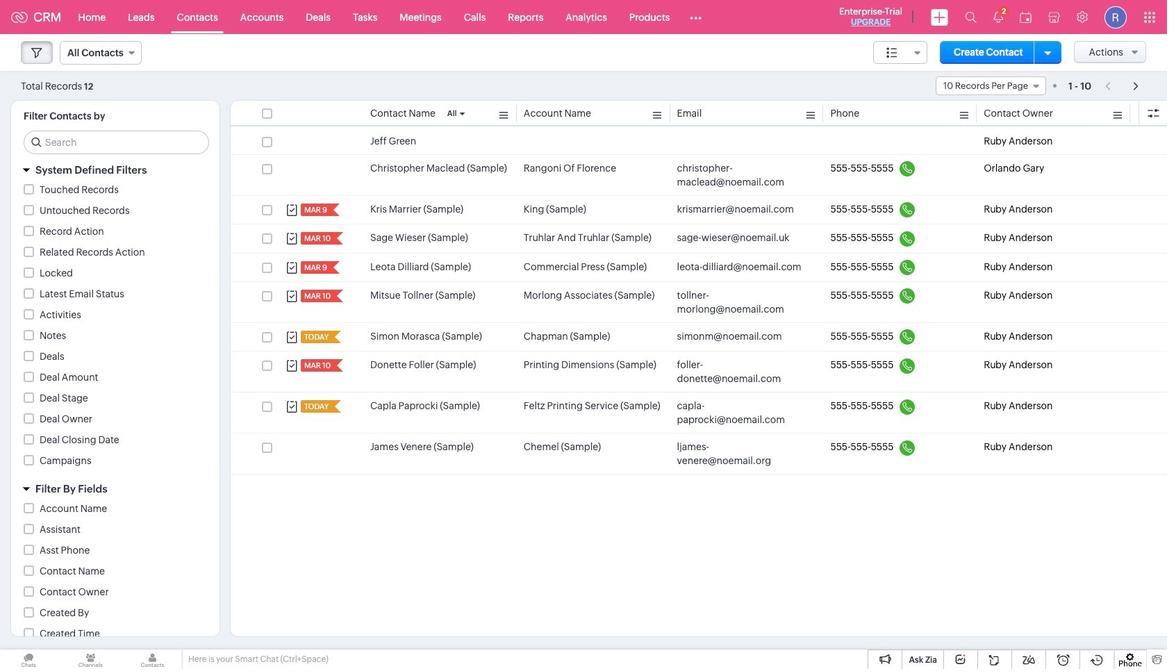 Task type: describe. For each thing, give the bounding box(es) containing it.
profile image
[[1105, 6, 1128, 28]]

profile element
[[1097, 0, 1136, 34]]

create menu element
[[923, 0, 957, 34]]

chats image
[[0, 650, 57, 669]]

search element
[[957, 0, 986, 34]]

none field 'size'
[[874, 41, 928, 64]]

channels image
[[62, 650, 119, 669]]

signals element
[[986, 0, 1012, 34]]



Task type: vqa. For each thing, say whether or not it's contained in the screenshot.
Last
no



Task type: locate. For each thing, give the bounding box(es) containing it.
search image
[[966, 11, 977, 23]]

row group
[[231, 128, 1168, 475]]

contacts image
[[124, 650, 181, 669]]

Other Modules field
[[681, 6, 711, 28]]

calendar image
[[1020, 11, 1032, 23]]

create menu image
[[932, 9, 949, 25]]

Search text field
[[24, 131, 209, 154]]

size image
[[887, 47, 898, 59]]

None field
[[60, 41, 142, 65], [874, 41, 928, 64], [936, 76, 1047, 95], [60, 41, 142, 65], [936, 76, 1047, 95]]

logo image
[[11, 11, 28, 23]]



